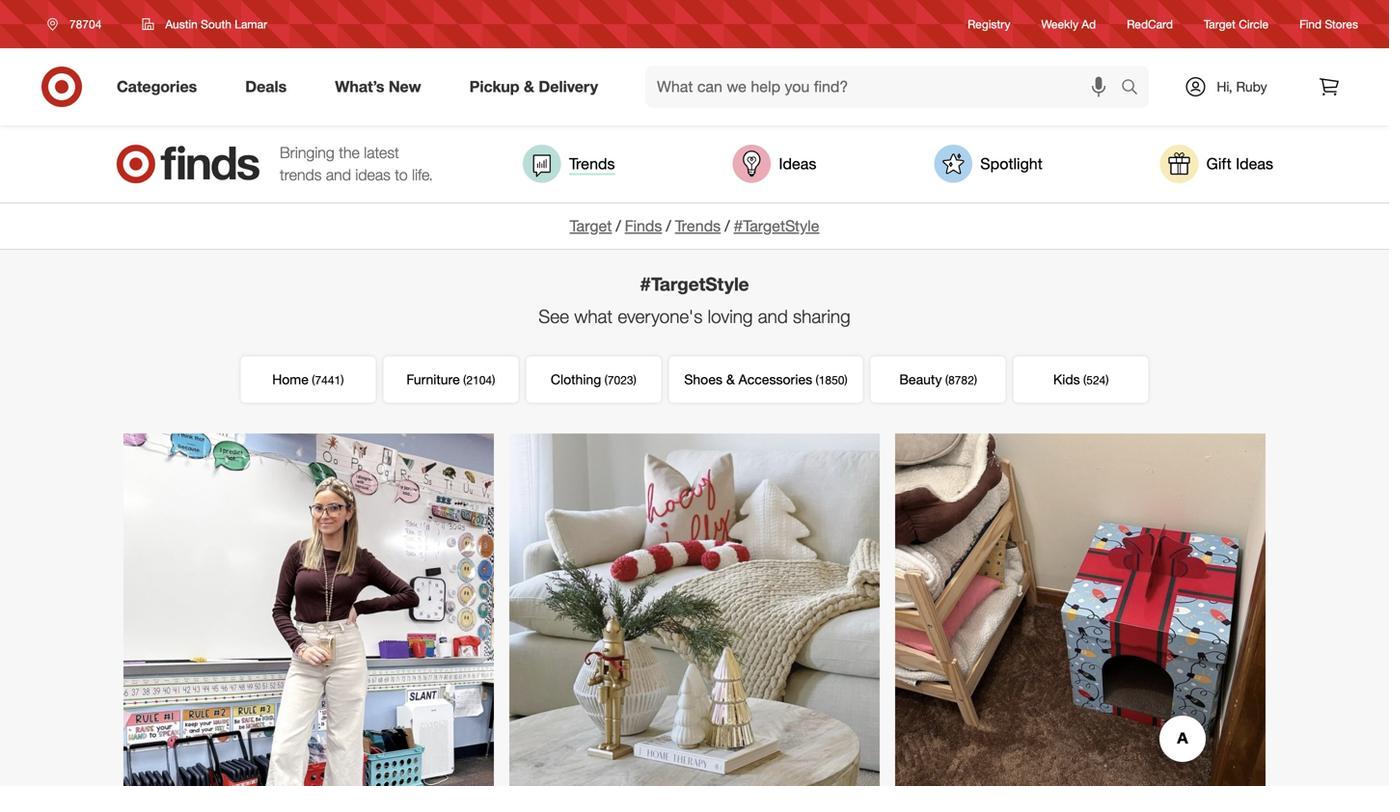 Task type: locate. For each thing, give the bounding box(es) containing it.
beauty ( 8782 )
[[900, 371, 978, 388]]

2 horizontal spatial /
[[725, 217, 730, 235]]

ruby
[[1237, 78, 1268, 95]]

78704
[[69, 17, 102, 31]]

home ( 7441 )
[[272, 371, 344, 388]]

furniture ( 2104 )
[[407, 371, 495, 388]]

/ left finds at the left top
[[616, 217, 621, 235]]

and for trends
[[326, 165, 351, 184]]

( inside home ( 7441 )
[[312, 373, 315, 388]]

( right accessories
[[816, 373, 819, 388]]

) right "beauty"
[[974, 373, 978, 388]]

shoes
[[684, 371, 723, 388]]

0 vertical spatial trends link
[[523, 145, 615, 183]]

)
[[341, 373, 344, 388], [492, 373, 495, 388], [634, 373, 637, 388], [845, 373, 848, 388], [974, 373, 978, 388], [1106, 373, 1109, 388]]

target / finds / trends / #targetstyle
[[570, 217, 820, 235]]

4 ) from the left
[[845, 373, 848, 388]]

trends
[[569, 154, 615, 173], [675, 217, 721, 235]]

loving
[[708, 306, 753, 328]]

1 vertical spatial target
[[570, 217, 612, 235]]

1 ) from the left
[[341, 373, 344, 388]]

target left circle
[[1204, 17, 1236, 31]]

) for kids
[[1106, 373, 1109, 388]]

weekly ad link
[[1042, 16, 1096, 32]]

target left finds link
[[570, 217, 612, 235]]

0 horizontal spatial ideas
[[779, 154, 817, 173]]

) right furniture
[[492, 373, 495, 388]]

trends inside trends link
[[569, 154, 615, 173]]

trends right finds link
[[675, 217, 721, 235]]

ideas
[[779, 154, 817, 173], [1236, 154, 1274, 173]]

6 ( from the left
[[1084, 373, 1087, 388]]

0 vertical spatial and
[[326, 165, 351, 184]]

) inside beauty ( 8782 )
[[974, 373, 978, 388]]

everyone's
[[618, 306, 703, 328]]

1 horizontal spatial trends link
[[675, 217, 721, 235]]

#targetstyle
[[734, 217, 820, 235], [640, 273, 749, 295]]

8782
[[949, 373, 974, 388]]

5 ( from the left
[[945, 373, 949, 388]]

hi, ruby
[[1217, 78, 1268, 95]]

see what everyone's loving and sharing
[[539, 306, 851, 328]]

0 horizontal spatial trends
[[569, 154, 615, 173]]

( for furniture
[[463, 373, 466, 388]]

and inside bringing the latest trends and ideas to life.
[[326, 165, 351, 184]]

1 ( from the left
[[312, 373, 315, 388]]

1 horizontal spatial ideas
[[1236, 154, 1274, 173]]

gift ideas
[[1207, 154, 1274, 173]]

3 / from the left
[[725, 217, 730, 235]]

0 horizontal spatial &
[[524, 77, 535, 96]]

( inside beauty ( 8782 )
[[945, 373, 949, 388]]

1 / from the left
[[616, 217, 621, 235]]

0 horizontal spatial /
[[616, 217, 621, 235]]

clothing
[[551, 371, 601, 388]]

pickup & delivery
[[470, 77, 598, 96]]

1 horizontal spatial target
[[1204, 17, 1236, 31]]

) inside home ( 7441 )
[[341, 373, 344, 388]]

1 horizontal spatial &
[[727, 371, 735, 388]]

trends up target link
[[569, 154, 615, 173]]

find stores link
[[1300, 16, 1359, 32]]

sharing
[[793, 306, 851, 328]]

trends link up target link
[[523, 145, 615, 183]]

3 ) from the left
[[634, 373, 637, 388]]

) right kids
[[1106, 373, 1109, 388]]

) right clothing
[[634, 373, 637, 388]]

0 vertical spatial target
[[1204, 17, 1236, 31]]

target for target / finds / trends / #targetstyle
[[570, 217, 612, 235]]

circle
[[1239, 17, 1269, 31]]

target finds image
[[116, 145, 261, 183]]

1 vertical spatial and
[[758, 306, 788, 328]]

search button
[[1113, 66, 1159, 112]]

and for loving
[[758, 306, 788, 328]]

78704 button
[[35, 7, 122, 41]]

#targetstyle down the ideas link
[[734, 217, 820, 235]]

(
[[312, 373, 315, 388], [463, 373, 466, 388], [605, 373, 608, 388], [816, 373, 819, 388], [945, 373, 949, 388], [1084, 373, 1087, 388]]

ideas right gift
[[1236, 154, 1274, 173]]

home
[[272, 371, 309, 388]]

&
[[524, 77, 535, 96], [727, 371, 735, 388]]

and
[[326, 165, 351, 184], [758, 306, 788, 328]]

see
[[539, 306, 569, 328]]

new
[[389, 77, 421, 96]]

trends link
[[523, 145, 615, 183], [675, 217, 721, 235]]

/ right finds at the left top
[[666, 217, 671, 235]]

1 horizontal spatial /
[[666, 217, 671, 235]]

life.
[[412, 165, 433, 184]]

what's
[[335, 77, 384, 96]]

1 vertical spatial #targetstyle
[[640, 273, 749, 295]]

weekly
[[1042, 17, 1079, 31]]

redcard
[[1127, 17, 1173, 31]]

( inside kids ( 524 )
[[1084, 373, 1087, 388]]

) inside furniture ( 2104 )
[[492, 373, 495, 388]]

) right the home
[[341, 373, 344, 388]]

and right loving
[[758, 306, 788, 328]]

( right the home
[[312, 373, 315, 388]]

& right shoes
[[727, 371, 735, 388]]

target link
[[570, 217, 612, 235]]

What can we help you find? suggestions appear below search field
[[646, 66, 1126, 108]]

clothing ( 7023 )
[[551, 371, 637, 388]]

0 vertical spatial trends
[[569, 154, 615, 173]]

0 horizontal spatial and
[[326, 165, 351, 184]]

search
[[1113, 79, 1159, 98]]

( right furniture
[[463, 373, 466, 388]]

) inside clothing ( 7023 )
[[634, 373, 637, 388]]

1 vertical spatial trends link
[[675, 217, 721, 235]]

kids
[[1054, 371, 1080, 388]]

2 ( from the left
[[463, 373, 466, 388]]

( right clothing
[[605, 373, 608, 388]]

#targetstyle up see what everyone's loving and sharing
[[640, 273, 749, 295]]

redcard link
[[1127, 16, 1173, 32]]

5 ) from the left
[[974, 373, 978, 388]]

austin
[[165, 17, 198, 31]]

trends
[[280, 165, 322, 184]]

target
[[1204, 17, 1236, 31], [570, 217, 612, 235]]

0 horizontal spatial target
[[570, 217, 612, 235]]

1 horizontal spatial trends
[[675, 217, 721, 235]]

1 vertical spatial &
[[727, 371, 735, 388]]

6 ) from the left
[[1106, 373, 1109, 388]]

south
[[201, 17, 232, 31]]

0 vertical spatial &
[[524, 77, 535, 96]]

) inside kids ( 524 )
[[1106, 373, 1109, 388]]

ideas up #targetstyle link
[[779, 154, 817, 173]]

austin south lamar button
[[130, 7, 280, 41]]

) down sharing at top right
[[845, 373, 848, 388]]

hi,
[[1217, 78, 1233, 95]]

) for furniture
[[492, 373, 495, 388]]

/
[[616, 217, 621, 235], [666, 217, 671, 235], [725, 217, 730, 235]]

1 horizontal spatial and
[[758, 306, 788, 328]]

( right "beauty"
[[945, 373, 949, 388]]

trends link right finds link
[[675, 217, 721, 235]]

to
[[395, 165, 408, 184]]

/ left #targetstyle link
[[725, 217, 730, 235]]

( right kids
[[1084, 373, 1087, 388]]

finds
[[625, 217, 662, 235]]

2 ) from the left
[[492, 373, 495, 388]]

weekly ad
[[1042, 17, 1096, 31]]

gift
[[1207, 154, 1232, 173]]

( inside clothing ( 7023 )
[[605, 373, 608, 388]]

and down the
[[326, 165, 351, 184]]

( inside furniture ( 2104 )
[[463, 373, 466, 388]]

3 ( from the left
[[605, 373, 608, 388]]

what's new
[[335, 77, 421, 96]]

4 ( from the left
[[816, 373, 819, 388]]

7441
[[315, 373, 341, 388]]

& right the pickup
[[524, 77, 535, 96]]



Task type: vqa. For each thing, say whether or not it's contained in the screenshot.
( in Beauty ( 8782 )
yes



Task type: describe. For each thing, give the bounding box(es) containing it.
kids ( 524 )
[[1054, 371, 1109, 388]]

user image by @brandi.m.bryan image
[[895, 434, 1266, 786]]

bringing the latest trends and ideas to life.
[[280, 143, 433, 184]]

( for home
[[312, 373, 315, 388]]

beauty
[[900, 371, 942, 388]]

) inside shoes & accessories ( 1850 )
[[845, 373, 848, 388]]

shoes & accessories ( 1850 )
[[684, 371, 848, 388]]

user image by @teachingwithmrsclark image
[[124, 434, 494, 786]]

7023
[[608, 373, 634, 388]]

registry link
[[968, 16, 1011, 32]]

pickup & delivery link
[[453, 66, 622, 108]]

furniture
[[407, 371, 460, 388]]

0 vertical spatial #targetstyle
[[734, 217, 820, 235]]

( for kids
[[1084, 373, 1087, 388]]

lamar
[[235, 17, 267, 31]]

registry
[[968, 17, 1011, 31]]

stores
[[1325, 17, 1359, 31]]

austin south lamar
[[165, 17, 267, 31]]

spotlight link
[[934, 145, 1043, 183]]

find stores
[[1300, 17, 1359, 31]]

& for delivery
[[524, 77, 535, 96]]

ad
[[1082, 17, 1096, 31]]

delivery
[[539, 77, 598, 96]]

categories
[[117, 77, 197, 96]]

accessories
[[739, 371, 813, 388]]

2 ideas from the left
[[1236, 154, 1274, 173]]

latest
[[364, 143, 399, 162]]

1 ideas from the left
[[779, 154, 817, 173]]

ideas
[[355, 165, 391, 184]]

0 horizontal spatial trends link
[[523, 145, 615, 183]]

target circle link
[[1204, 16, 1269, 32]]

) for home
[[341, 373, 344, 388]]

find
[[1300, 17, 1322, 31]]

1850
[[819, 373, 845, 388]]

524
[[1087, 373, 1106, 388]]

1 vertical spatial trends
[[675, 217, 721, 235]]

& for accessories
[[727, 371, 735, 388]]

what's new link
[[319, 66, 445, 108]]

spotlight
[[981, 154, 1043, 173]]

deals link
[[229, 66, 311, 108]]

user image by @jeanny.myneutralhome image
[[509, 434, 880, 786]]

) for clothing
[[634, 373, 637, 388]]

( for beauty
[[945, 373, 949, 388]]

what
[[574, 306, 613, 328]]

( for clothing
[[605, 373, 608, 388]]

target circle
[[1204, 17, 1269, 31]]

target for target circle
[[1204, 17, 1236, 31]]

deals
[[245, 77, 287, 96]]

) for beauty
[[974, 373, 978, 388]]

the
[[339, 143, 360, 162]]

categories link
[[100, 66, 221, 108]]

( inside shoes & accessories ( 1850 )
[[816, 373, 819, 388]]

2 / from the left
[[666, 217, 671, 235]]

finds link
[[625, 217, 662, 235]]

gift ideas link
[[1161, 145, 1274, 183]]

2104
[[466, 373, 492, 388]]

bringing
[[280, 143, 335, 162]]

pickup
[[470, 77, 520, 96]]

#targetstyle link
[[734, 217, 820, 235]]

ideas link
[[733, 145, 817, 183]]



